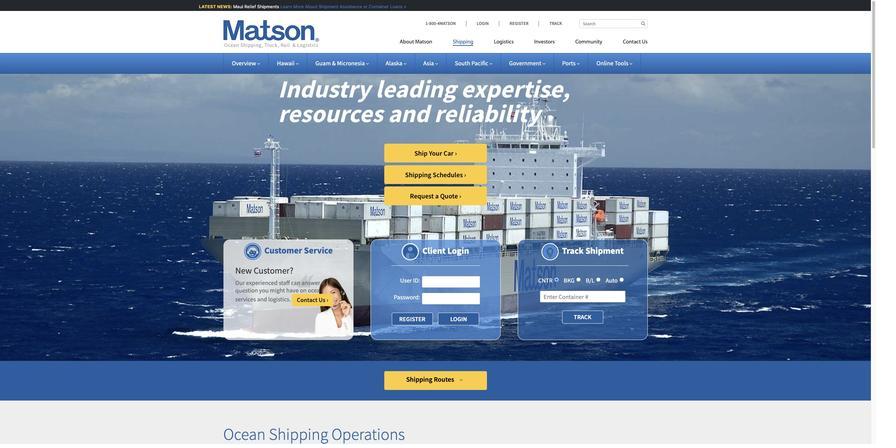 Task type: locate. For each thing, give the bounding box(es) containing it.
None button
[[438, 313, 479, 326]]

register up top menu "navigation"
[[510, 21, 529, 26]]

about right more
[[304, 4, 317, 9]]

0 vertical spatial us
[[642, 39, 648, 45]]

assistance
[[339, 4, 361, 9]]

register
[[510, 21, 529, 26], [399, 315, 425, 323]]

cntr
[[538, 276, 553, 284]]

us down ocean
[[319, 296, 325, 304]]

contact down on
[[297, 296, 317, 304]]

online tools link
[[597, 59, 633, 67]]

about matson
[[400, 39, 432, 45]]

customer?
[[254, 265, 293, 276]]

0 horizontal spatial us
[[319, 296, 325, 304]]

and
[[388, 98, 429, 129]]

any
[[321, 279, 331, 287]]

south pacific link
[[455, 59, 492, 67]]

1-800-4matson link
[[425, 21, 466, 26]]

1 vertical spatial contact
[[297, 296, 317, 304]]

contact for contact us
[[623, 39, 641, 45]]

>
[[403, 4, 406, 9]]

shipment
[[318, 4, 338, 9], [585, 245, 624, 256]]

tools
[[615, 59, 628, 67]]

new
[[235, 265, 252, 276]]

shipping inside shipping link
[[453, 39, 473, 45]]

contact us
[[623, 39, 648, 45]]

2 vertical spatial track
[[574, 313, 591, 321]]

0 vertical spatial shipment
[[318, 4, 338, 9]]

›
[[455, 149, 457, 157], [464, 170, 466, 179], [459, 192, 461, 200], [327, 296, 328, 304]]

overview link
[[232, 59, 260, 67]]

contact inside top menu "navigation"
[[623, 39, 641, 45]]

shipping up request
[[405, 170, 431, 179]]

new customer?
[[235, 265, 293, 276]]

track down enter container # text box
[[574, 313, 591, 321]]

1 vertical spatial register
[[399, 315, 425, 323]]

shipment left the assistance
[[318, 4, 338, 9]]

shipping inside shipping routes link
[[406, 375, 432, 384]]

1 horizontal spatial register link
[[499, 21, 539, 26]]

register for top register link
[[510, 21, 529, 26]]

top menu navigation
[[400, 36, 648, 50]]

expertise,
[[461, 73, 570, 104]]

shipping for shipping
[[453, 39, 473, 45]]

register up forgot
[[399, 315, 425, 323]]

us inside contact us › link
[[319, 296, 325, 304]]

1 horizontal spatial about
[[400, 39, 414, 45]]

0 horizontal spatial shipment
[[318, 4, 338, 9]]

1 vertical spatial login
[[447, 245, 469, 256]]

› right the quote
[[459, 192, 461, 200]]

0 vertical spatial register
[[510, 21, 529, 26]]

login right client
[[447, 245, 469, 256]]

0 horizontal spatial register link
[[392, 313, 433, 326]]

about
[[304, 4, 317, 9], [400, 39, 414, 45]]

latest
[[198, 4, 215, 9]]

us for contact us ›
[[319, 296, 325, 304]]

id:
[[413, 276, 420, 284]]

shipping for shipping routes
[[406, 375, 432, 384]]

services and
[[235, 295, 267, 303]]

1 vertical spatial about
[[400, 39, 414, 45]]

login up shipping link
[[477, 21, 489, 26]]

0 vertical spatial track
[[549, 21, 562, 26]]

password:
[[394, 293, 420, 301]]

register for the bottom register link
[[399, 315, 425, 323]]

request a quote › link
[[384, 187, 487, 205]]

track button
[[562, 311, 603, 324]]

contact
[[623, 39, 641, 45], [297, 296, 317, 304]]

0 horizontal spatial register
[[399, 315, 425, 323]]

a
[[435, 192, 439, 200]]

service
[[304, 245, 333, 256]]

register link up top menu "navigation"
[[499, 21, 539, 26]]

us inside contact us link
[[642, 39, 648, 45]]

1 horizontal spatial contact
[[623, 39, 641, 45]]

about left matson
[[400, 39, 414, 45]]

BKG radio
[[576, 278, 581, 282]]

south
[[455, 59, 470, 67]]

learn more about shipment assistance or container loans > link
[[280, 4, 406, 9]]

login
[[477, 21, 489, 26], [447, 245, 469, 256]]

track up investors
[[549, 21, 562, 26]]

shipping for shipping schedules ›
[[405, 170, 431, 179]]

1-
[[425, 21, 429, 26]]

4matson
[[437, 21, 456, 26]]

you
[[259, 286, 269, 294]]

us down 'search' "icon"
[[642, 39, 648, 45]]

ship
[[414, 149, 428, 157]]

customer service
[[264, 245, 333, 256]]

contact up tools
[[623, 39, 641, 45]]

industry leading expertise, resources and reliability
[[278, 73, 570, 129]]

1 horizontal spatial login
[[477, 21, 489, 26]]

community link
[[565, 36, 613, 50]]

B/L radio
[[596, 278, 601, 282]]

south pacific
[[455, 59, 488, 67]]

quote
[[440, 192, 458, 200]]

None search field
[[579, 19, 648, 28]]

2 vertical spatial shipping
[[406, 375, 432, 384]]

1 vertical spatial us
[[319, 296, 325, 304]]

Enter Container # text field
[[540, 291, 625, 303]]

blue matson logo with ocean, shipping, truck, rail and logistics written beneath it. image
[[223, 20, 319, 48]]

government
[[509, 59, 541, 67]]

investors link
[[524, 36, 565, 50]]

0 horizontal spatial contact
[[297, 296, 317, 304]]

guam & micronesia link
[[315, 59, 369, 67]]

1 vertical spatial track
[[562, 245, 584, 256]]

track inside track button
[[574, 313, 591, 321]]

0 horizontal spatial login
[[447, 245, 469, 256]]

CNTR radio
[[554, 278, 559, 282]]

alaska link
[[386, 59, 407, 67]]

bkg
[[564, 276, 575, 284]]

register link
[[499, 21, 539, 26], [392, 313, 433, 326]]

0 vertical spatial register link
[[499, 21, 539, 26]]

1 horizontal spatial us
[[642, 39, 648, 45]]

track up bkg radio
[[562, 245, 584, 256]]

us
[[642, 39, 648, 45], [319, 296, 325, 304]]

1 horizontal spatial register
[[510, 21, 529, 26]]

1 horizontal spatial shipment
[[585, 245, 624, 256]]

track
[[549, 21, 562, 26], [562, 245, 584, 256], [574, 313, 591, 321]]

0 vertical spatial contact
[[623, 39, 641, 45]]

0 vertical spatial shipping
[[453, 39, 473, 45]]

shipping left routes
[[406, 375, 432, 384]]

have
[[286, 286, 299, 294]]

shipping up the south
[[453, 39, 473, 45]]

more
[[292, 4, 303, 9]]

ocean
[[308, 286, 323, 294]]

shipping inside shipping schedules › link
[[405, 170, 431, 179]]

register link down password:
[[392, 313, 433, 326]]

industry
[[278, 73, 370, 104]]

1 vertical spatial shipping
[[405, 170, 431, 179]]

0 vertical spatial about
[[304, 4, 317, 9]]

about matson link
[[400, 36, 443, 50]]

pacific
[[472, 59, 488, 67]]

› right car
[[455, 149, 457, 157]]

or
[[362, 4, 367, 9]]

resources
[[278, 98, 383, 129]]

track link
[[539, 21, 562, 26]]

shipment up b/l option
[[585, 245, 624, 256]]

Password: password field
[[422, 293, 480, 305]]

auto
[[606, 276, 618, 284]]

request a quote ›
[[410, 192, 461, 200]]



Task type: describe. For each thing, give the bounding box(es) containing it.
contact us ›
[[297, 296, 328, 304]]

ship your car › link
[[384, 144, 487, 163]]

ship your car ›
[[414, 149, 457, 157]]

contact for contact us ›
[[297, 296, 317, 304]]

password?
[[431, 325, 458, 333]]

b/l
[[586, 276, 595, 284]]

logistics.
[[268, 295, 291, 303]]

image of smiling customer service agent ready to help. image
[[314, 278, 353, 335]]

contact us link
[[613, 36, 648, 50]]

forgot password?
[[413, 325, 458, 333]]

client login
[[422, 245, 469, 256]]

› right schedules
[[464, 170, 466, 179]]

1 vertical spatial register link
[[392, 313, 433, 326]]

search image
[[641, 21, 645, 26]]

schedules
[[433, 170, 463, 179]]

micronesia
[[337, 59, 365, 67]]

asia
[[423, 59, 434, 67]]

User ID: text field
[[422, 276, 480, 288]]

contact us › link
[[292, 294, 333, 306]]

routes
[[434, 375, 454, 384]]

maui
[[232, 4, 242, 9]]

asia link
[[423, 59, 438, 67]]

staff
[[279, 279, 290, 287]]

track for track link
[[549, 21, 562, 26]]

track shipment
[[562, 245, 624, 256]]

online tools
[[597, 59, 628, 67]]

shipping link
[[443, 36, 484, 50]]

can
[[291, 279, 300, 287]]

shipping schedules › link
[[384, 165, 487, 184]]

hawaii link
[[277, 59, 299, 67]]

our experienced staff can answer any question you might have on ocean services and logistics.
[[235, 279, 331, 303]]

question
[[235, 286, 258, 294]]

Auto radio
[[619, 278, 624, 282]]

experienced
[[246, 279, 278, 287]]

user
[[400, 276, 412, 284]]

our
[[235, 279, 245, 287]]

government link
[[509, 59, 545, 67]]

user id:
[[400, 276, 420, 284]]

relief
[[244, 4, 255, 9]]

1 vertical spatial shipment
[[585, 245, 624, 256]]

login link
[[466, 21, 499, 26]]

investors
[[534, 39, 555, 45]]

matson
[[415, 39, 432, 45]]

news:
[[216, 4, 231, 9]]

› down the any
[[327, 296, 328, 304]]

about inside top menu "navigation"
[[400, 39, 414, 45]]

customer
[[264, 245, 302, 256]]

ports
[[562, 59, 576, 67]]

0 horizontal spatial about
[[304, 4, 317, 9]]

loans
[[389, 4, 402, 9]]

learn
[[280, 4, 291, 9]]

forgot password? link
[[413, 325, 458, 333]]

logistics
[[494, 39, 514, 45]]

logistics link
[[484, 36, 524, 50]]

your
[[429, 149, 442, 157]]

overview
[[232, 59, 256, 67]]

ports link
[[562, 59, 580, 67]]

shipping routes link
[[384, 371, 487, 390]]

on
[[300, 286, 307, 294]]

latest news: maui relief shipments learn more about shipment assistance or container loans >
[[198, 4, 406, 9]]

guam
[[315, 59, 331, 67]]

800-
[[429, 21, 437, 26]]

answer
[[302, 279, 320, 287]]

request
[[410, 192, 434, 200]]

hawaii
[[277, 59, 295, 67]]

track for track button
[[574, 313, 591, 321]]

0 vertical spatial login
[[477, 21, 489, 26]]

guam & micronesia
[[315, 59, 365, 67]]

Search search field
[[579, 19, 648, 28]]

leading
[[375, 73, 456, 104]]

track for track shipment
[[562, 245, 584, 256]]

online
[[597, 59, 613, 67]]

reliability
[[434, 98, 540, 129]]

&
[[332, 59, 336, 67]]

alaska
[[386, 59, 402, 67]]

us for contact us
[[642, 39, 648, 45]]

shipments
[[256, 4, 278, 9]]

shipping routes
[[406, 375, 454, 384]]

community
[[575, 39, 602, 45]]

1-800-4matson
[[425, 21, 456, 26]]

client
[[422, 245, 446, 256]]

shipping schedules ›
[[405, 170, 466, 179]]



Task type: vqa. For each thing, say whether or not it's contained in the screenshot.
the Transportation Services link to the top
no



